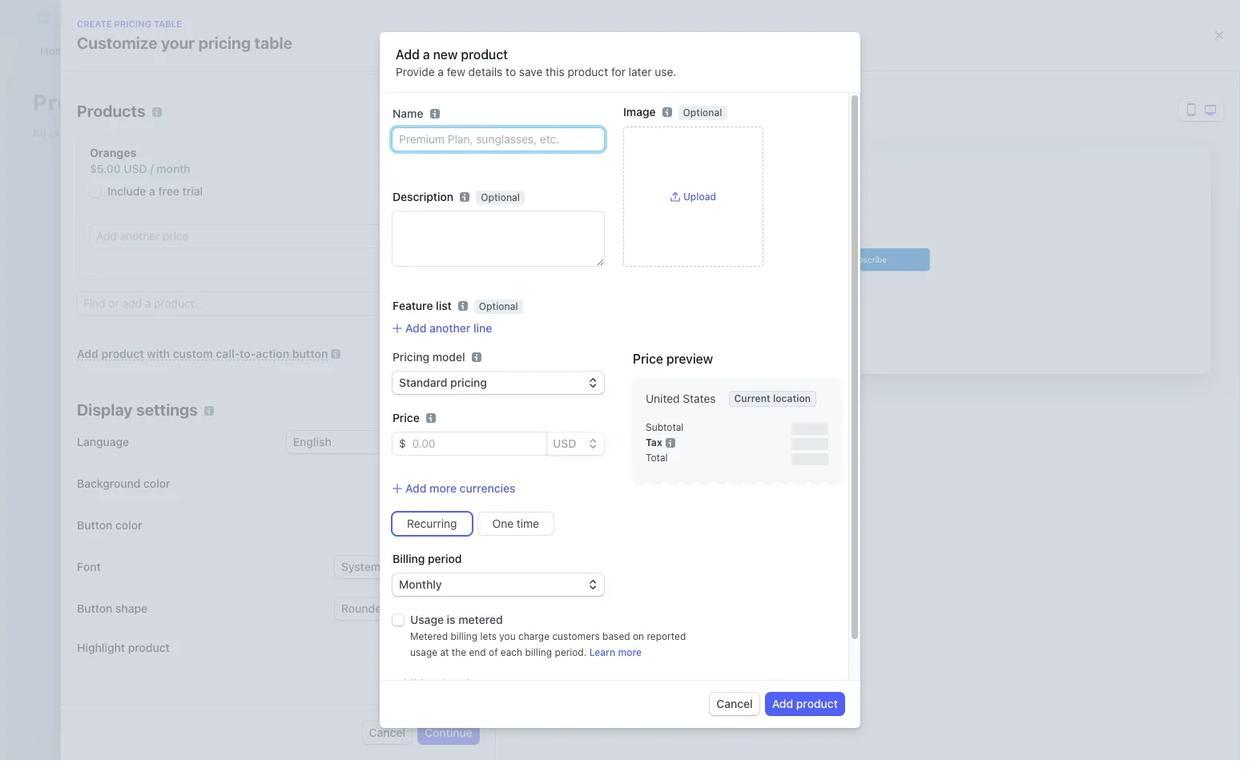 Task type: vqa. For each thing, say whether or not it's contained in the screenshot.
month
yes



Task type: describe. For each thing, give the bounding box(es) containing it.
highlight product
[[77, 641, 170, 654]]

/
[[150, 162, 154, 176]]

optional for feature list
[[479, 301, 518, 313]]

prices
[[391, 254, 419, 266]]

create for create a pricing table create a branded, responsive pricing table to embed on your website.
[[438, 369, 489, 388]]

custom
[[173, 347, 213, 361]]

price preview
[[633, 352, 713, 366]]

another
[[430, 321, 471, 335]]

optional for image
[[683, 107, 723, 119]]

edit
[[401, 145, 422, 159]]

a left "few"
[[438, 65, 444, 79]]

action
[[256, 347, 289, 361]]

later
[[629, 65, 652, 79]]

info image
[[666, 438, 676, 448]]

to inside create a pricing table create a branded, responsive pricing table to embed on your website.
[[661, 394, 671, 408]]

learn more
[[590, 647, 642, 659]]

united
[[646, 392, 680, 406]]

usd
[[124, 162, 147, 176]]

create for create pricing table
[[460, 448, 496, 462]]

add for new
[[396, 47, 420, 62]]

create a pricing table create a branded, responsive pricing table to embed on your website.
[[438, 369, 752, 424]]

cancel for cancel button to the left
[[369, 726, 406, 740]]

3 products remaining
[[383, 321, 479, 333]]

edit product
[[401, 145, 466, 159]]

you
[[500, 631, 516, 643]]

edit product button
[[388, 144, 466, 161]]

details
[[469, 65, 503, 79]]

metered
[[459, 613, 503, 627]]

few
[[447, 65, 466, 79]]

product for edit product
[[425, 145, 466, 159]]

n
[[575, 449, 582, 461]]

new
[[433, 47, 458, 62]]

include
[[107, 184, 146, 198]]

create pricing table
[[460, 448, 565, 462]]

info image
[[472, 353, 481, 362]]

remaining for 3 products remaining
[[435, 321, 479, 333]]

embed
[[674, 394, 710, 408]]

add for line
[[406, 321, 427, 335]]

on inside create a pricing table create a branded, responsive pricing table to embed on your website.
[[713, 394, 726, 408]]

cancel for cancel button to the top
[[717, 697, 753, 711]]

2 prices remaining
[[383, 254, 466, 266]]

image
[[624, 105, 656, 119]]

current location
[[735, 393, 811, 405]]

0.00 text field
[[406, 433, 547, 455]]

settings
[[136, 401, 198, 419]]

usage
[[410, 647, 438, 659]]

upload
[[684, 190, 717, 202]]

recurring
[[407, 517, 457, 531]]

lets
[[481, 631, 497, 643]]

a up website.
[[475, 394, 482, 408]]

a for add
[[423, 47, 430, 62]]

use.
[[655, 65, 677, 79]]

add more currencies button
[[393, 481, 516, 497]]

this
[[546, 65, 565, 79]]

product for add product with custom call-to-action button
[[101, 347, 144, 361]]

background color
[[77, 477, 170, 491]]

provide
[[396, 65, 435, 79]]

usage
[[410, 613, 444, 627]]

period.
[[555, 647, 587, 659]]

website.
[[438, 410, 481, 424]]

one
[[493, 517, 514, 531]]

states
[[683, 392, 716, 406]]

Premium Plan, sunglasses, etc. text field
[[393, 128, 604, 151]]

learn more link
[[590, 647, 642, 660]]

language
[[77, 435, 129, 449]]

add product
[[772, 697, 838, 711]]

on inside metered billing lets you charge customers based on reported usage at the end of each billing period.
[[633, 631, 644, 643]]

add product button
[[766, 693, 845, 716]]

display settings
[[77, 401, 198, 419]]

the
[[452, 647, 467, 659]]

button
[[292, 347, 328, 361]]

description
[[393, 190, 454, 204]]

one time
[[493, 517, 539, 531]]

more for add
[[430, 482, 457, 495]]

add product with custom call-to-action button button
[[77, 347, 328, 361]]

price for price
[[393, 411, 420, 425]]

with
[[147, 347, 170, 361]]

display
[[77, 401, 133, 419]]

create pricing table customize your pricing table
[[77, 18, 293, 52]]

add product with custom call-to-action button
[[77, 347, 328, 361]]

reported
[[647, 631, 686, 643]]

continue button
[[418, 722, 479, 745]]

total
[[646, 452, 668, 464]]

call-
[[216, 347, 240, 361]]

preview
[[512, 102, 572, 120]]

button for button color
[[77, 519, 112, 532]]

create up website.
[[438, 394, 472, 408]]

customers
[[553, 631, 600, 643]]

list
[[436, 299, 452, 313]]

metered billing lets you charge customers based on reported usage at the end of each billing period.
[[410, 631, 686, 659]]

of
[[489, 647, 498, 659]]



Task type: locate. For each thing, give the bounding box(es) containing it.
optional for description
[[481, 192, 520, 204]]

additional options
[[393, 677, 489, 691]]

0 horizontal spatial cancel
[[369, 726, 406, 740]]

add inside add a new product provide a few details to save this product for later use.
[[396, 47, 420, 62]]

billing up the
[[451, 631, 478, 643]]

currencies
[[460, 482, 516, 495]]

period
[[428, 552, 462, 566]]

continue
[[425, 726, 473, 740]]

button shape
[[77, 602, 148, 616]]

2
[[383, 254, 389, 266]]

pricing model
[[393, 350, 465, 364]]

billing down charge on the left bottom of the page
[[525, 647, 552, 659]]

pricing
[[393, 350, 430, 364]]

products
[[391, 321, 432, 333]]

to-
[[240, 347, 256, 361]]

at
[[440, 647, 449, 659]]

highlight
[[77, 641, 125, 654]]

0 horizontal spatial cancel button
[[363, 722, 412, 745]]

1 button from the top
[[77, 519, 112, 532]]

add
[[396, 47, 420, 62], [406, 321, 427, 335], [77, 347, 99, 361], [406, 482, 427, 495], [772, 697, 794, 711]]

1 horizontal spatial your
[[729, 394, 752, 408]]

optional right image
[[683, 107, 723, 119]]

create up currencies
[[460, 448, 496, 462]]

customize
[[77, 34, 158, 52]]

include a free trial
[[107, 184, 203, 198]]

options
[[449, 677, 489, 691]]

tax
[[646, 437, 663, 449]]

0 horizontal spatial billing
[[451, 631, 478, 643]]

more inside button
[[430, 482, 457, 495]]

free
[[158, 184, 179, 198]]

remaining right prices
[[422, 254, 466, 266]]

1 horizontal spatial price
[[633, 352, 664, 366]]

metered
[[410, 631, 448, 643]]

to left save at the left top of page
[[506, 65, 516, 79]]

oranges $5.00 usd / month
[[90, 146, 191, 176]]

cancel left add product
[[717, 697, 753, 711]]

subtotal
[[646, 422, 684, 434]]

feature list
[[393, 299, 452, 313]]

cancel down additional
[[369, 726, 406, 740]]

0 horizontal spatial to
[[506, 65, 516, 79]]

cancel button down additional
[[363, 722, 412, 745]]

price up $
[[393, 411, 420, 425]]

1 vertical spatial button
[[77, 602, 112, 616]]

branded,
[[485, 394, 531, 408]]

oranges
[[90, 146, 137, 159]]

usage is metered
[[410, 613, 503, 627]]

your inside create a pricing table create a branded, responsive pricing table to embed on your website.
[[729, 394, 752, 408]]

button up the font
[[77, 519, 112, 532]]

add for with
[[77, 347, 99, 361]]

billing
[[393, 552, 425, 566]]

button color
[[77, 519, 142, 532]]

1 horizontal spatial cancel
[[717, 697, 753, 711]]

remaining for 2 prices remaining
[[422, 254, 466, 266]]

0 vertical spatial price
[[633, 352, 664, 366]]

billing
[[451, 631, 478, 643], [525, 647, 552, 659]]

0 vertical spatial optional
[[683, 107, 723, 119]]

additional options button
[[393, 677, 502, 693]]

product for add product
[[797, 697, 838, 711]]

2 button from the top
[[77, 602, 112, 616]]

add a new product provide a few details to save this product for later use.
[[396, 47, 677, 79]]

create down info image
[[438, 369, 489, 388]]

1 horizontal spatial cancel button
[[710, 693, 760, 716]]

button left shape
[[77, 602, 112, 616]]

preview
[[667, 352, 713, 366]]

shape
[[115, 602, 148, 616]]

0 vertical spatial more
[[430, 482, 457, 495]]

on right embed
[[713, 394, 726, 408]]

cancel button left 'add product' 'button'
[[710, 693, 760, 716]]

on right based
[[633, 631, 644, 643]]

$ button
[[393, 433, 406, 455]]

to inside add a new product provide a few details to save this product for later use.
[[506, 65, 516, 79]]

learn
[[590, 647, 616, 659]]

more for learn
[[618, 647, 642, 659]]

feature
[[393, 299, 433, 313]]

remaining down list
[[435, 321, 479, 333]]

responsive
[[534, 394, 590, 408]]

your right "states"
[[729, 394, 752, 408]]

0 vertical spatial billing
[[451, 631, 478, 643]]

2 vertical spatial optional
[[479, 301, 518, 313]]

add another line button
[[393, 321, 492, 337]]

create for create pricing table customize your pricing table
[[77, 18, 112, 29]]

0 vertical spatial cancel button
[[710, 693, 760, 716]]

0 horizontal spatial your
[[161, 34, 195, 52]]

on
[[713, 394, 726, 408], [633, 631, 644, 643]]

1 horizontal spatial color
[[144, 477, 170, 491]]

price left preview
[[633, 352, 664, 366]]

1 vertical spatial remaining
[[435, 321, 479, 333]]

font
[[77, 560, 101, 574]]

charge
[[519, 631, 550, 643]]

create inside create pricing table customize your pricing table
[[77, 18, 112, 29]]

more down based
[[618, 647, 642, 659]]

model
[[433, 350, 465, 364]]

remaining
[[422, 254, 466, 266], [435, 321, 479, 333]]

add inside button
[[406, 482, 427, 495]]

price
[[633, 352, 664, 366], [393, 411, 420, 425]]

a up branded,
[[492, 369, 501, 388]]

0 horizontal spatial more
[[430, 482, 457, 495]]

info element
[[472, 353, 481, 362]]

0 vertical spatial to
[[506, 65, 516, 79]]

month
[[157, 162, 191, 176]]

0 horizontal spatial color
[[115, 519, 142, 532]]

0 vertical spatial button
[[77, 519, 112, 532]]

end
[[469, 647, 486, 659]]

color
[[144, 477, 170, 491], [115, 519, 142, 532]]

add more currencies
[[406, 482, 516, 495]]

1 horizontal spatial to
[[661, 394, 671, 408]]

product inside 'button'
[[797, 697, 838, 711]]

a for create
[[492, 369, 501, 388]]

1 horizontal spatial billing
[[525, 647, 552, 659]]

1 vertical spatial to
[[661, 394, 671, 408]]

color for background color
[[144, 477, 170, 491]]

optional up line on the top of the page
[[479, 301, 518, 313]]

3
[[383, 321, 389, 333]]

current
[[735, 393, 771, 405]]

add inside 'button'
[[772, 697, 794, 711]]

1 vertical spatial cancel button
[[363, 722, 412, 745]]

cancel
[[717, 697, 753, 711], [369, 726, 406, 740]]

save
[[519, 65, 543, 79]]

billing period
[[393, 552, 462, 566]]

product
[[461, 47, 508, 62], [568, 65, 609, 79], [425, 145, 466, 159], [101, 347, 144, 361], [128, 641, 170, 654], [797, 697, 838, 711]]

price for price preview
[[633, 352, 664, 366]]

color down background color
[[115, 519, 142, 532]]

0 vertical spatial cancel
[[717, 697, 753, 711]]

0 horizontal spatial on
[[633, 631, 644, 643]]

your right customize
[[161, 34, 195, 52]]

a left new
[[423, 47, 430, 62]]

your inside create pricing table customize your pricing table
[[161, 34, 195, 52]]

background
[[77, 477, 141, 491]]

color right background
[[144, 477, 170, 491]]

each
[[501, 647, 523, 659]]

to
[[506, 65, 516, 79], [661, 394, 671, 408]]

upload button
[[671, 190, 717, 203]]

table
[[154, 18, 182, 29], [254, 34, 293, 52], [561, 369, 599, 388], [632, 394, 658, 408], [538, 448, 565, 462]]

1 vertical spatial more
[[618, 647, 642, 659]]

1 vertical spatial on
[[633, 631, 644, 643]]

trial
[[182, 184, 203, 198]]

time
[[517, 517, 539, 531]]

None text field
[[393, 212, 604, 266]]

1 vertical spatial price
[[393, 411, 420, 425]]

pricing
[[114, 18, 151, 29], [198, 34, 251, 52], [505, 369, 557, 388], [593, 394, 629, 408], [499, 448, 535, 462]]

button for button shape
[[77, 602, 112, 616]]

$
[[399, 437, 406, 450]]

1 vertical spatial your
[[729, 394, 752, 408]]

1 vertical spatial optional
[[481, 192, 520, 204]]

a for include
[[149, 184, 155, 198]]

cancel button
[[710, 693, 760, 716], [363, 722, 412, 745]]

1 vertical spatial billing
[[525, 647, 552, 659]]

1 vertical spatial color
[[115, 519, 142, 532]]

is
[[447, 613, 456, 627]]

0 horizontal spatial price
[[393, 411, 420, 425]]

color for button color
[[115, 519, 142, 532]]

product inside button
[[425, 145, 466, 159]]

a left "free"
[[149, 184, 155, 198]]

0 vertical spatial color
[[144, 477, 170, 491]]

more up recurring
[[430, 482, 457, 495]]

add for currencies
[[406, 482, 427, 495]]

$5.00
[[90, 162, 121, 176]]

0 vertical spatial on
[[713, 394, 726, 408]]

add inside button
[[406, 321, 427, 335]]

1 vertical spatial cancel
[[369, 726, 406, 740]]

0 vertical spatial remaining
[[422, 254, 466, 266]]

product for highlight product
[[128, 641, 170, 654]]

add another line
[[406, 321, 492, 335]]

optional down premium plan, sunglasses, etc. text field
[[481, 192, 520, 204]]

to left embed
[[661, 394, 671, 408]]

0 vertical spatial your
[[161, 34, 195, 52]]

more
[[430, 482, 457, 495], [618, 647, 642, 659]]

for
[[612, 65, 626, 79]]

1 horizontal spatial on
[[713, 394, 726, 408]]

line
[[474, 321, 492, 335]]

optional
[[683, 107, 723, 119], [481, 192, 520, 204], [479, 301, 518, 313]]

additional
[[393, 677, 446, 691]]

create up customize
[[77, 18, 112, 29]]

1 horizontal spatial more
[[618, 647, 642, 659]]



